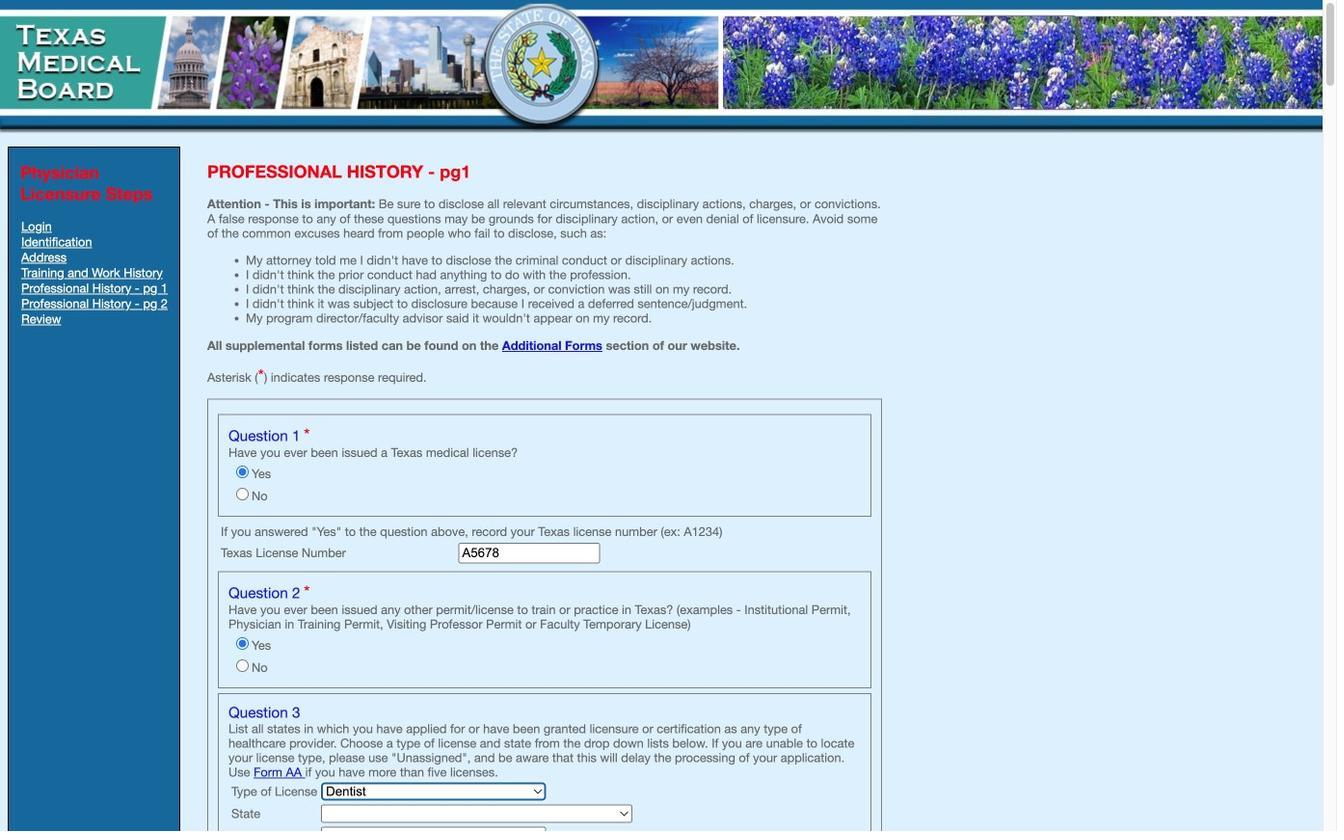 Task type: vqa. For each thing, say whether or not it's contained in the screenshot.
'text box'
yes



Task type: locate. For each thing, give the bounding box(es) containing it.
None text field
[[459, 543, 600, 564]]

texas medical board image
[[0, 0, 723, 135]]

None radio
[[236, 466, 249, 478]]

None radio
[[236, 488, 249, 501], [236, 638, 249, 650], [236, 660, 249, 672], [236, 488, 249, 501], [236, 638, 249, 650], [236, 660, 249, 672]]



